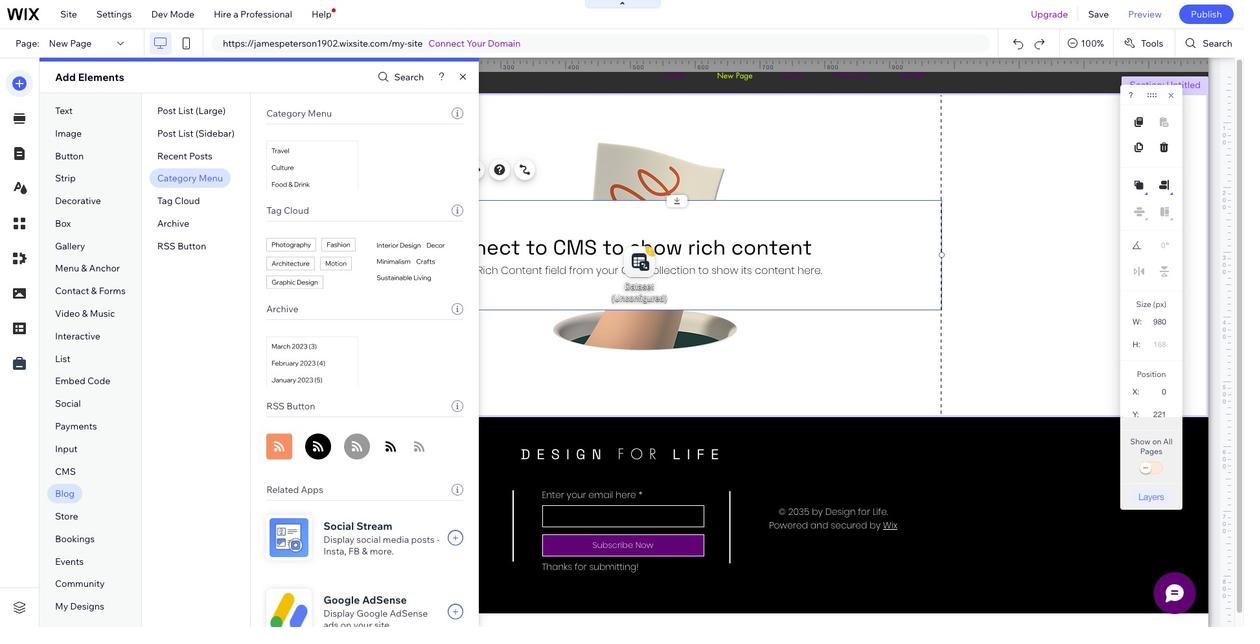 Task type: vqa. For each thing, say whether or not it's contained in the screenshot.
Section: Coming Soon
no



Task type: describe. For each thing, give the bounding box(es) containing it.
list for (large)
[[178, 105, 194, 117]]

upgrade
[[1031, 8, 1068, 20]]

0 horizontal spatial tag cloud
[[157, 195, 200, 207]]

show
[[1130, 437, 1151, 447]]

hire
[[214, 8, 231, 20]]

rich
[[309, 191, 326, 200]]

500
[[633, 64, 645, 71]]

1 horizontal spatial cloud
[[284, 205, 309, 216]]

0 horizontal spatial tag
[[157, 195, 173, 207]]

social for social
[[55, 398, 81, 410]]

https://jamespeterson1902.wixsite.com/my-site connect your domain
[[223, 38, 521, 49]]

preview
[[1129, 8, 1162, 20]]

blog
[[55, 488, 75, 500]]

0 vertical spatial rss button
[[157, 240, 206, 252]]

site inside google adsense display google adsense ads on your site
[[374, 620, 390, 627]]

connect
[[429, 38, 465, 49]]

layers
[[1139, 491, 1165, 502]]

1 horizontal spatial tag
[[266, 205, 282, 216]]

posts
[[411, 534, 435, 546]]

add
[[55, 71, 76, 84]]

y:
[[1133, 410, 1139, 419]]

page
[[70, 38, 92, 49]]

display for google
[[323, 608, 355, 620]]

list for (sidebar)
[[178, 128, 194, 139]]

°
[[1166, 241, 1169, 250]]

video & music
[[55, 308, 115, 320]]

embed code
[[55, 375, 110, 387]]

1 horizontal spatial rss button
[[266, 401, 315, 412]]

fb
[[349, 546, 360, 557]]

preview button
[[1119, 0, 1172, 29]]

save button
[[1079, 0, 1119, 29]]

0 horizontal spatial category menu
[[157, 173, 223, 184]]

0 horizontal spatial cloud
[[175, 195, 200, 207]]

content
[[327, 191, 357, 200]]

x:
[[1133, 388, 1140, 397]]

0 horizontal spatial button
[[55, 150, 84, 162]]

section: untitled
[[1130, 79, 1201, 91]]

embed
[[55, 375, 85, 387]]

add elements
[[55, 71, 124, 84]]

h:
[[1133, 340, 1141, 349]]

viewer
[[359, 191, 384, 200]]

more.
[[370, 546, 394, 557]]

publish button
[[1179, 5, 1234, 24]]

size
[[1136, 299, 1152, 309]]

1 horizontal spatial search button
[[1176, 29, 1244, 58]]

music
[[90, 308, 115, 320]]

(px)
[[1153, 299, 1167, 309]]

1 vertical spatial button
[[177, 240, 206, 252]]

stream
[[356, 520, 392, 533]]

new page
[[49, 38, 92, 49]]

1 vertical spatial archive
[[266, 303, 298, 315]]

domain
[[488, 38, 521, 49]]

video
[[55, 308, 80, 320]]

on inside the show on all pages
[[1153, 437, 1162, 447]]

designs
[[70, 601, 104, 613]]

0 horizontal spatial menu
[[55, 263, 79, 274]]

2 vertical spatial list
[[55, 353, 70, 365]]

2 horizontal spatial menu
[[308, 108, 332, 119]]

0 vertical spatial search
[[1203, 38, 1233, 49]]

pages
[[1141, 447, 1163, 456]]

text
[[55, 105, 73, 117]]

post list (large)
[[157, 105, 226, 117]]

my designs
[[55, 601, 104, 613]]

0 vertical spatial archive
[[157, 218, 189, 229]]

google adsense display google adsense ads on your site
[[323, 594, 428, 627]]

cms
[[55, 466, 76, 477]]

mode
[[170, 8, 194, 20]]

size (px)
[[1136, 299, 1167, 309]]

& for contact
[[91, 285, 97, 297]]

tools
[[1141, 38, 1164, 49]]

publish
[[1191, 8, 1222, 20]]

(sidebar)
[[196, 128, 235, 139]]

0 horizontal spatial rss
[[157, 240, 175, 252]]

w:
[[1133, 318, 1142, 327]]

box
[[55, 218, 71, 229]]

1 vertical spatial category
[[157, 173, 197, 184]]

position
[[1137, 369, 1166, 379]]

social stream display social media posts - insta, fb & more.
[[323, 520, 440, 557]]

ads
[[323, 620, 339, 627]]

& for menu
[[81, 263, 87, 274]]

rich content viewer
[[309, 191, 384, 200]]

1 horizontal spatial menu
[[199, 173, 223, 184]]

300
[[503, 64, 515, 71]]

?
[[1129, 91, 1133, 100]]

strip
[[55, 173, 76, 184]]

untitled
[[1167, 79, 1201, 91]]

post for post list (large)
[[157, 105, 176, 117]]

site
[[60, 8, 77, 20]]

post list (sidebar)
[[157, 128, 235, 139]]

decorative
[[55, 195, 101, 207]]



Task type: locate. For each thing, give the bounding box(es) containing it.
social for social stream display social media posts - insta, fb & more.
[[323, 520, 354, 533]]

site right your
[[374, 620, 390, 627]]

my
[[55, 601, 68, 613]]

tag cloud
[[157, 195, 200, 207], [266, 205, 309, 216]]

& right video
[[82, 308, 88, 320]]

1 horizontal spatial button
[[177, 240, 206, 252]]

your
[[353, 620, 372, 627]]

? button
[[1129, 91, 1133, 100]]

0 horizontal spatial search
[[394, 71, 424, 83]]

site left connect
[[408, 38, 423, 49]]

anchor
[[89, 263, 120, 274]]

list up recent posts
[[178, 128, 194, 139]]

1 horizontal spatial category menu
[[266, 108, 332, 119]]

1 vertical spatial rss
[[266, 401, 285, 412]]

& right fb
[[362, 546, 368, 557]]

700
[[762, 64, 774, 71]]

on left all
[[1153, 437, 1162, 447]]

1 horizontal spatial search
[[1203, 38, 1233, 49]]

0 vertical spatial social
[[55, 398, 81, 410]]

events
[[55, 556, 84, 567]]

2 post from the top
[[157, 128, 176, 139]]

1 vertical spatial post
[[157, 128, 176, 139]]

0 vertical spatial display
[[323, 534, 355, 546]]

tools button
[[1114, 29, 1175, 58]]

section:
[[1130, 79, 1165, 91]]

contact & forms
[[55, 285, 126, 297]]

on
[[1153, 437, 1162, 447], [341, 620, 351, 627]]

1 vertical spatial adsense
[[390, 608, 428, 620]]

None text field
[[1148, 237, 1166, 254]]

1 horizontal spatial tag cloud
[[266, 205, 309, 216]]

store
[[55, 511, 78, 522]]

1 vertical spatial google
[[357, 608, 388, 620]]

600
[[698, 64, 709, 71]]

switch
[[1139, 459, 1165, 478]]

0 horizontal spatial category
[[157, 173, 197, 184]]

0 horizontal spatial archive
[[157, 218, 189, 229]]

adsense right your
[[390, 608, 428, 620]]

post up the post list (sidebar)
[[157, 105, 176, 117]]

search down publish button
[[1203, 38, 1233, 49]]

(large)
[[196, 105, 226, 117]]

& left forms
[[91, 285, 97, 297]]

& for video
[[82, 308, 88, 320]]

rss button
[[157, 240, 206, 252], [266, 401, 315, 412]]

adsense up your
[[362, 594, 407, 607]]

all
[[1164, 437, 1173, 447]]

& left anchor
[[81, 263, 87, 274]]

1 vertical spatial search
[[394, 71, 424, 83]]

-
[[437, 534, 440, 546]]

tag
[[157, 195, 173, 207], [266, 205, 282, 216]]

& inside social stream display social media posts - insta, fb & more.
[[362, 546, 368, 557]]

1 vertical spatial menu
[[199, 173, 223, 184]]

1 vertical spatial list
[[178, 128, 194, 139]]

0 horizontal spatial site
[[374, 620, 390, 627]]

list
[[178, 105, 194, 117], [178, 128, 194, 139], [55, 353, 70, 365]]

1 vertical spatial category menu
[[157, 173, 223, 184]]

social down 'embed'
[[55, 398, 81, 410]]

on right ads
[[341, 620, 351, 627]]

1 horizontal spatial social
[[323, 520, 354, 533]]

interactive
[[55, 330, 100, 342]]

post
[[157, 105, 176, 117], [157, 128, 176, 139]]

0 horizontal spatial social
[[55, 398, 81, 410]]

1 vertical spatial rss button
[[266, 401, 315, 412]]

display left social
[[323, 534, 355, 546]]

0 horizontal spatial rss button
[[157, 240, 206, 252]]

2 display from the top
[[323, 608, 355, 620]]

1 display from the top
[[323, 534, 355, 546]]

show on all pages
[[1130, 437, 1173, 456]]

social inside social stream display social media posts - insta, fb & more.
[[323, 520, 354, 533]]

None text field
[[1147, 313, 1172, 331], [1147, 336, 1172, 353], [1146, 383, 1172, 401], [1146, 406, 1172, 423], [1147, 313, 1172, 331], [1147, 336, 1172, 353], [1146, 383, 1172, 401], [1146, 406, 1172, 423]]

save
[[1088, 8, 1109, 20]]

1 horizontal spatial archive
[[266, 303, 298, 315]]

display inside social stream display social media posts - insta, fb & more.
[[323, 534, 355, 546]]

search button down publish button
[[1176, 29, 1244, 58]]

post up recent
[[157, 128, 176, 139]]

&
[[81, 263, 87, 274], [91, 285, 97, 297], [82, 308, 88, 320], [362, 546, 368, 557]]

1 horizontal spatial category
[[266, 108, 306, 119]]

dev
[[151, 8, 168, 20]]

menu & anchor
[[55, 263, 120, 274]]

100%
[[1081, 38, 1104, 49]]

0 vertical spatial site
[[408, 38, 423, 49]]

0 vertical spatial rss
[[157, 240, 175, 252]]

0 vertical spatial adsense
[[362, 594, 407, 607]]

contact
[[55, 285, 89, 297]]

social
[[357, 534, 381, 546]]

0 vertical spatial category
[[266, 108, 306, 119]]

0 vertical spatial category menu
[[266, 108, 332, 119]]

input
[[55, 443, 78, 455]]

list up the post list (sidebar)
[[178, 105, 194, 117]]

your
[[467, 38, 486, 49]]

forms
[[99, 285, 126, 297]]

search button
[[1176, 29, 1244, 58], [374, 68, 424, 87]]

a
[[233, 8, 238, 20]]

800
[[827, 64, 839, 71]]

2 horizontal spatial button
[[287, 401, 315, 412]]

on inside google adsense display google adsense ads on your site
[[341, 620, 351, 627]]

1 vertical spatial display
[[323, 608, 355, 620]]

recent
[[157, 150, 187, 162]]

2 vertical spatial menu
[[55, 263, 79, 274]]

related
[[266, 484, 299, 496]]

1 horizontal spatial rss
[[266, 401, 285, 412]]

search down https://jamespeterson1902.wixsite.com/my-site connect your domain
[[394, 71, 424, 83]]

900
[[892, 64, 904, 71]]

menu
[[308, 108, 332, 119], [199, 173, 223, 184], [55, 263, 79, 274]]

professional
[[240, 8, 292, 20]]

site
[[408, 38, 423, 49], [374, 620, 390, 627]]

0 vertical spatial button
[[55, 150, 84, 162]]

recent posts
[[157, 150, 213, 162]]

hire a professional
[[214, 8, 292, 20]]

1 horizontal spatial on
[[1153, 437, 1162, 447]]

settings
[[96, 8, 132, 20]]

category menu
[[266, 108, 332, 119], [157, 173, 223, 184]]

1 post from the top
[[157, 105, 176, 117]]

community
[[55, 578, 105, 590]]

1 vertical spatial site
[[374, 620, 390, 627]]

1 vertical spatial on
[[341, 620, 351, 627]]

400
[[568, 64, 580, 71]]

2 vertical spatial button
[[287, 401, 315, 412]]

google up ads
[[323, 594, 360, 607]]

apps
[[301, 484, 323, 496]]

media
[[383, 534, 409, 546]]

adsense
[[362, 594, 407, 607], [390, 608, 428, 620]]

0 vertical spatial post
[[157, 105, 176, 117]]

display down insta,
[[323, 608, 355, 620]]

google right ads
[[357, 608, 388, 620]]

image
[[55, 128, 82, 139]]

0 vertical spatial menu
[[308, 108, 332, 119]]

search
[[1203, 38, 1233, 49], [394, 71, 424, 83]]

payments
[[55, 421, 97, 432]]

layers button
[[1131, 490, 1172, 504]]

post for post list (sidebar)
[[157, 128, 176, 139]]

code
[[87, 375, 110, 387]]

list up 'embed'
[[55, 353, 70, 365]]

1 horizontal spatial site
[[408, 38, 423, 49]]

display inside google adsense display google adsense ads on your site
[[323, 608, 355, 620]]

dev mode
[[151, 8, 194, 20]]

1 vertical spatial social
[[323, 520, 354, 533]]

search button down https://jamespeterson1902.wixsite.com/my-site connect your domain
[[374, 68, 424, 87]]

0 vertical spatial on
[[1153, 437, 1162, 447]]

elements
[[78, 71, 124, 84]]

0 vertical spatial search button
[[1176, 29, 1244, 58]]

display for social
[[323, 534, 355, 546]]

0 vertical spatial list
[[178, 105, 194, 117]]

new
[[49, 38, 68, 49]]

https://jamespeterson1902.wixsite.com/my-
[[223, 38, 408, 49]]

social up insta,
[[323, 520, 354, 533]]

1 vertical spatial search button
[[374, 68, 424, 87]]

bookings
[[55, 533, 95, 545]]

0 horizontal spatial on
[[341, 620, 351, 627]]

related apps
[[266, 484, 323, 496]]

google
[[323, 594, 360, 607], [357, 608, 388, 620]]

100% button
[[1060, 29, 1113, 58]]

0 vertical spatial google
[[323, 594, 360, 607]]

0 horizontal spatial search button
[[374, 68, 424, 87]]



